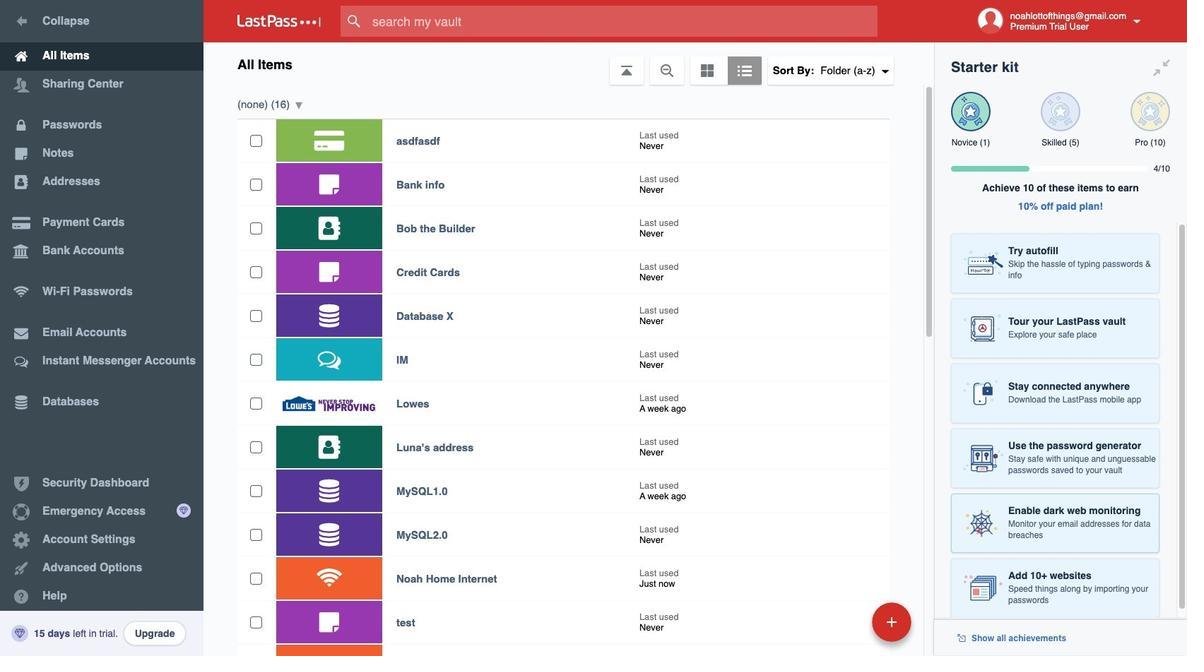Task type: locate. For each thing, give the bounding box(es) containing it.
Search search field
[[341, 6, 906, 37]]

main navigation navigation
[[0, 0, 204, 657]]

new item navigation
[[775, 599, 921, 657]]



Task type: describe. For each thing, give the bounding box(es) containing it.
vault options navigation
[[204, 42, 935, 85]]

search my vault text field
[[341, 6, 906, 37]]

lastpass image
[[238, 15, 321, 28]]

new item element
[[775, 602, 917, 643]]



Task type: vqa. For each thing, say whether or not it's contained in the screenshot.
Vault options navigation
yes



